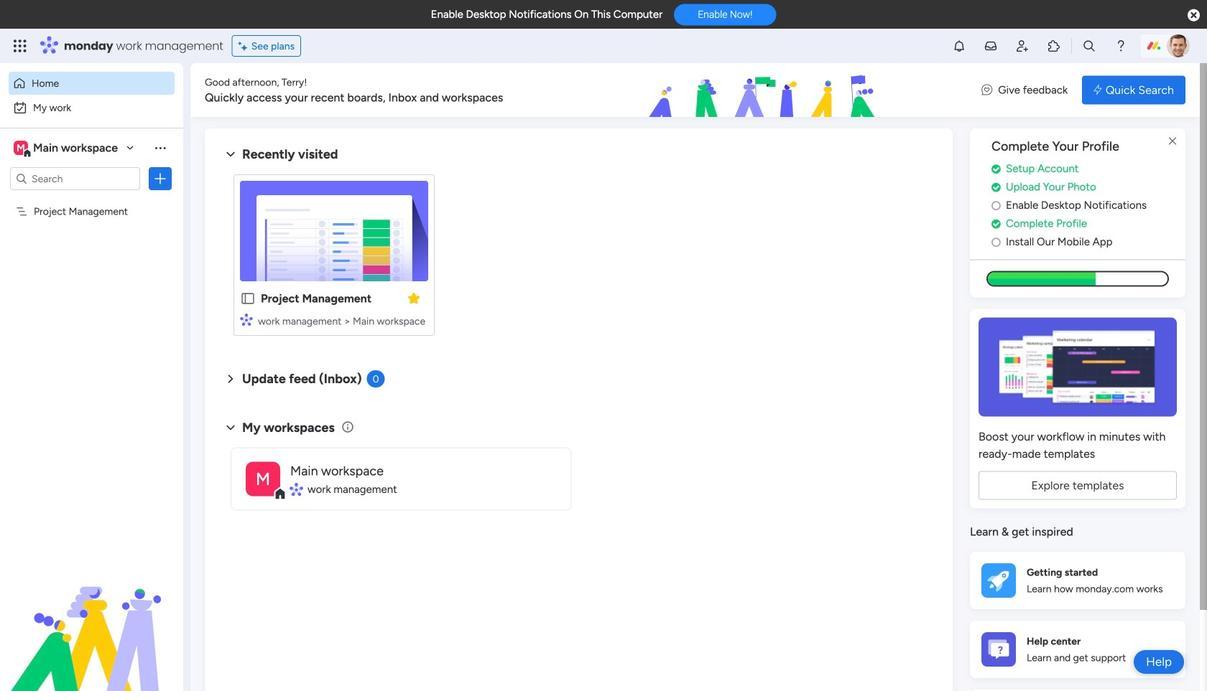 Task type: vqa. For each thing, say whether or not it's contained in the screenshot.
the leftmost Workspace icon
yes



Task type: locate. For each thing, give the bounding box(es) containing it.
search everything image
[[1082, 39, 1097, 53]]

1 horizontal spatial lottie animation element
[[564, 63, 967, 118]]

v2 bolt switch image
[[1094, 82, 1102, 98]]

1 vertical spatial circle o image
[[992, 237, 1001, 248]]

lottie animation element
[[564, 63, 967, 118], [0, 547, 183, 692]]

0 vertical spatial circle o image
[[992, 200, 1001, 211]]

workspace image
[[14, 140, 28, 156]]

0 element
[[367, 371, 385, 388]]

check circle image
[[992, 182, 1001, 193], [992, 219, 1001, 229]]

dapulse x slim image
[[1164, 133, 1181, 150]]

help image
[[1114, 39, 1128, 53]]

list box
[[0, 197, 183, 418]]

1 check circle image from the top
[[992, 182, 1001, 193]]

1 vertical spatial lottie animation image
[[0, 547, 183, 692]]

option
[[9, 72, 175, 95], [9, 96, 175, 119], [0, 199, 183, 202]]

0 horizontal spatial lottie animation element
[[0, 547, 183, 692]]

0 vertical spatial lottie animation element
[[564, 63, 967, 118]]

1 circle o image from the top
[[992, 200, 1001, 211]]

0 vertical spatial lottie animation image
[[564, 63, 967, 118]]

invite members image
[[1015, 39, 1030, 53]]

0 vertical spatial check circle image
[[992, 182, 1001, 193]]

1 vertical spatial check circle image
[[992, 219, 1001, 229]]

lottie animation image
[[564, 63, 967, 118], [0, 547, 183, 692]]

Search in workspace field
[[30, 171, 120, 187]]

0 vertical spatial option
[[9, 72, 175, 95]]

0 horizontal spatial lottie animation image
[[0, 547, 183, 692]]

1 horizontal spatial lottie animation image
[[564, 63, 967, 118]]

2 vertical spatial option
[[0, 199, 183, 202]]

circle o image
[[992, 200, 1001, 211], [992, 237, 1001, 248]]

2 check circle image from the top
[[992, 219, 1001, 229]]



Task type: describe. For each thing, give the bounding box(es) containing it.
public board image
[[240, 291, 256, 307]]

dapulse close image
[[1188, 8, 1200, 23]]

check circle image
[[992, 164, 1001, 174]]

1 vertical spatial option
[[9, 96, 175, 119]]

getting started element
[[970, 552, 1186, 610]]

templates image image
[[983, 318, 1173, 417]]

1 vertical spatial lottie animation element
[[0, 547, 183, 692]]

help center element
[[970, 621, 1186, 679]]

open update feed (inbox) image
[[222, 371, 239, 388]]

workspace options image
[[153, 141, 167, 155]]

notifications image
[[952, 39, 966, 53]]

select product image
[[13, 39, 27, 53]]

update feed image
[[984, 39, 998, 53]]

lottie animation image for the top lottie animation element
[[564, 63, 967, 118]]

monday marketplace image
[[1047, 39, 1061, 53]]

workspace selection element
[[14, 139, 120, 158]]

options image
[[153, 172, 167, 186]]

lottie animation image for bottom lottie animation element
[[0, 547, 183, 692]]

workspace image
[[246, 462, 280, 497]]

2 circle o image from the top
[[992, 237, 1001, 248]]

remove from favorites image
[[407, 291, 421, 306]]

see plans image
[[238, 38, 251, 54]]

v2 user feedback image
[[982, 82, 993, 98]]

close my workspaces image
[[222, 419, 239, 437]]

terry turtle image
[[1167, 34, 1190, 57]]

close recently visited image
[[222, 146, 239, 163]]



